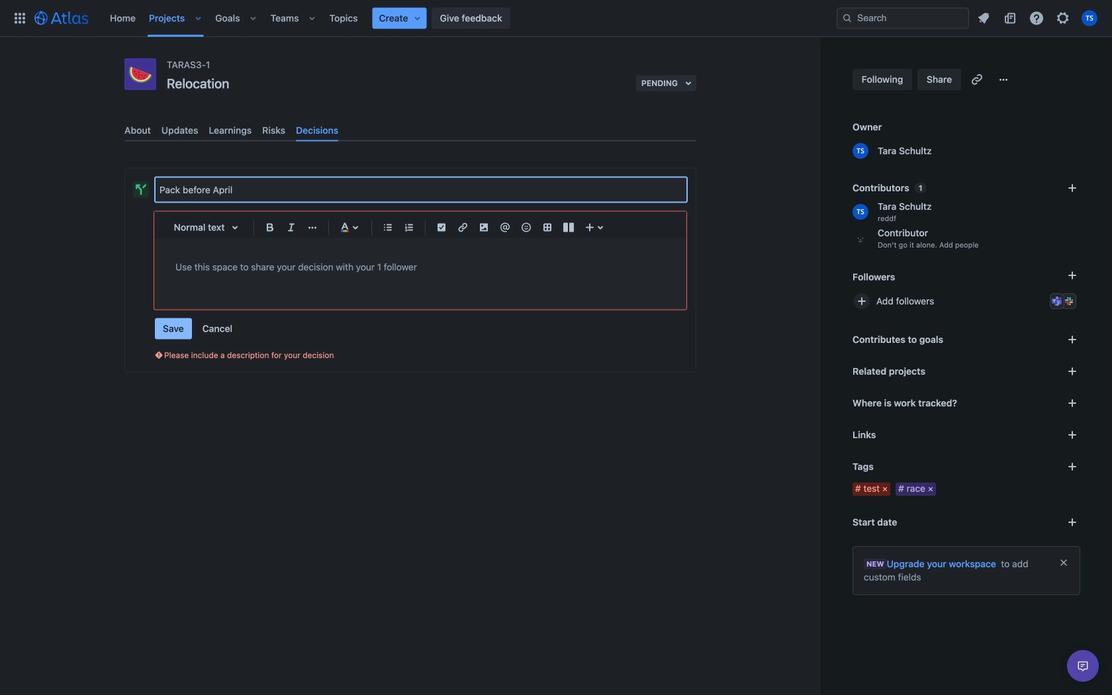 Task type: describe. For each thing, give the bounding box(es) containing it.
action item [] image
[[434, 220, 449, 235]]

italic ⌘i image
[[283, 220, 299, 235]]

search image
[[842, 13, 853, 24]]

Main content area, start typing to enter text. text field
[[175, 259, 665, 275]]

close tag image
[[925, 484, 936, 494]]

add image, video, or file image
[[476, 220, 492, 235]]

add follower image
[[854, 293, 870, 309]]

Search field
[[837, 8, 969, 29]]

set start date image
[[1064, 514, 1080, 530]]

decision icon image
[[136, 184, 146, 195]]

open intercom messenger image
[[1075, 658, 1091, 674]]

slack logo showing nan channels are connected to this project image
[[1064, 296, 1074, 306]]

bullet list ⌘⇧8 image
[[380, 220, 396, 235]]

add goals image
[[1064, 332, 1080, 348]]

link ⌘k image
[[455, 220, 471, 235]]

settings image
[[1055, 10, 1071, 26]]

add team or contributors image
[[1064, 180, 1080, 196]]

error image
[[154, 350, 164, 361]]

add related project image
[[1064, 363, 1080, 379]]

layouts image
[[561, 220, 577, 235]]

bold ⌘b image
[[262, 220, 278, 235]]



Task type: vqa. For each thing, say whether or not it's contained in the screenshot.
"Link ⌘K" image
yes



Task type: locate. For each thing, give the bounding box(es) containing it.
add work tracking links image
[[1064, 395, 1080, 411]]

notifications image
[[976, 10, 992, 26]]

banner
[[0, 0, 1112, 37]]

numbered list ⌘⇧7 image
[[401, 220, 417, 235]]

mention @ image
[[497, 220, 513, 235]]

group
[[155, 318, 240, 339]]

top element
[[8, 0, 837, 37]]

text formatting group
[[259, 217, 323, 238]]

close tag image
[[880, 484, 890, 494]]

table ⇧⌥t image
[[540, 220, 555, 235]]

msteams logo showing  channels are connected to this project image
[[1052, 296, 1062, 306]]

add tag image
[[1064, 459, 1080, 475]]

emoji : image
[[518, 220, 534, 235]]

account image
[[1082, 10, 1098, 26]]

tab list
[[119, 119, 702, 141]]

switch to... image
[[12, 10, 28, 26]]

None search field
[[837, 8, 969, 29]]

add link image
[[1064, 427, 1080, 443]]

more formatting image
[[305, 220, 320, 235]]

close banner image
[[1059, 557, 1069, 568]]

list formating group
[[377, 217, 420, 238]]

help image
[[1029, 10, 1045, 26]]

add a follower image
[[1064, 267, 1080, 283]]

What's the summary of your decision? text field
[[156, 178, 686, 202]]



